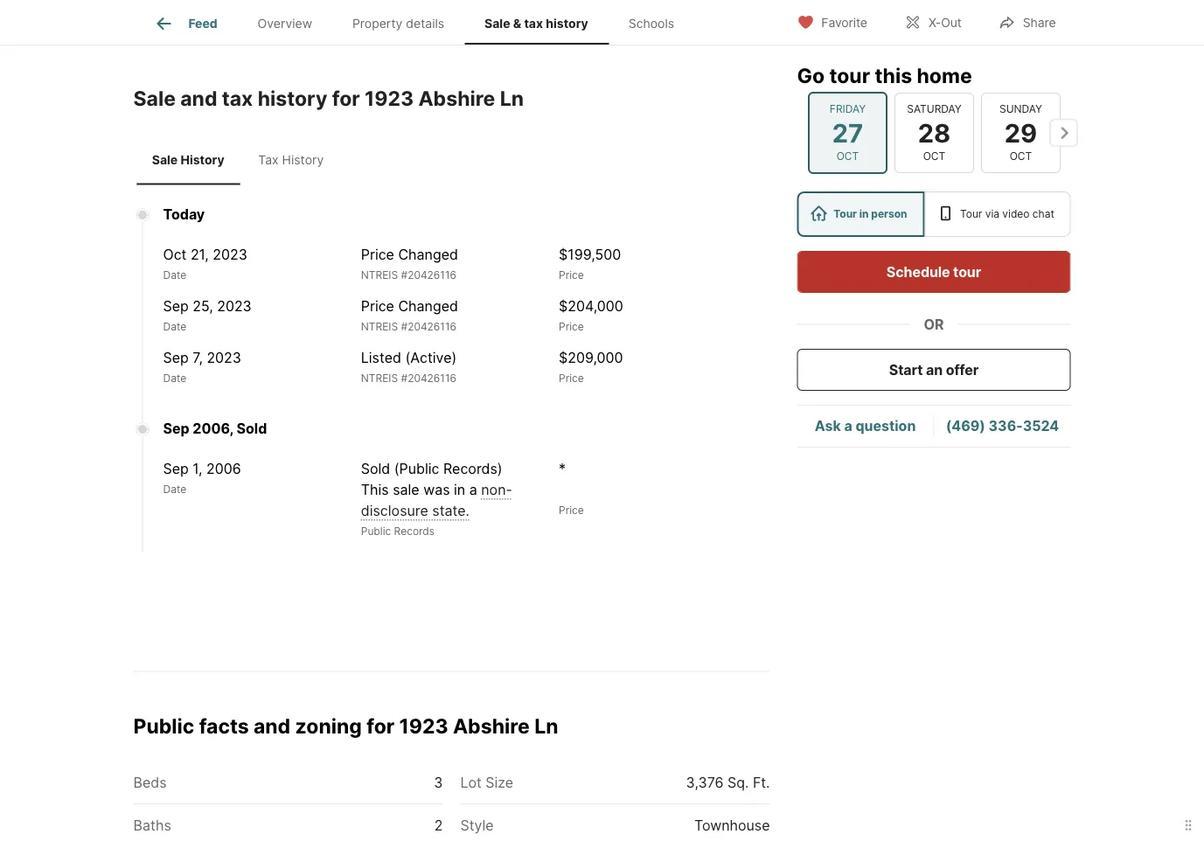 Task type: vqa. For each thing, say whether or not it's contained in the screenshot.


Task type: locate. For each thing, give the bounding box(es) containing it.
sep for sep 7, 2023 date
[[163, 350, 189, 367]]

this sale was in a
[[361, 482, 481, 499]]

sale
[[485, 16, 510, 31], [133, 86, 176, 110], [152, 152, 178, 167]]

price for $199,500
[[559, 269, 584, 282]]

beds
[[133, 774, 167, 791]]

0 horizontal spatial tour
[[829, 63, 870, 87]]

0 vertical spatial tax
[[524, 16, 543, 31]]

3524
[[1023, 418, 1059, 435]]

oct inside friday 27 oct
[[836, 150, 859, 163]]

1 ntreis from the top
[[361, 269, 398, 282]]

None button
[[808, 92, 887, 174], [894, 92, 974, 173], [981, 92, 1060, 173], [808, 92, 887, 174], [894, 92, 974, 173], [981, 92, 1060, 173]]

1 date from the top
[[163, 269, 186, 282]]

price inside "$209,000 price"
[[559, 372, 584, 385]]

a down records)
[[469, 482, 477, 499]]

ntreis for sep 25, 2023
[[361, 321, 398, 333]]

x-out button
[[889, 4, 977, 40]]

$209,000
[[559, 350, 623, 367]]

details
[[406, 16, 444, 31]]

history for &
[[546, 16, 588, 31]]

(public
[[394, 461, 439, 478]]

ntreis for oct 21, 2023
[[361, 269, 398, 282]]

2 sep from the top
[[163, 350, 189, 367]]

sale inside tab
[[485, 16, 510, 31]]

overview
[[258, 16, 312, 31]]

history inside sale & tax history tab
[[546, 16, 588, 31]]

date inside 'sep 1, 2006 date'
[[163, 483, 186, 496]]

0 horizontal spatial history
[[181, 152, 225, 167]]

2 vertical spatial 2023
[[207, 350, 241, 367]]

2 tab list from the top
[[133, 135, 346, 185]]

4 date from the top
[[163, 483, 186, 496]]

this
[[875, 63, 912, 87]]

2 changed from the top
[[398, 298, 458, 315]]

2 vertical spatial ntreis
[[361, 372, 398, 385]]

1 vertical spatial ln
[[534, 714, 558, 739]]

schedule tour
[[887, 263, 981, 280]]

2 #20426116 from the top
[[401, 321, 456, 333]]

0 vertical spatial tab list
[[133, 0, 708, 45]]

disclosure
[[361, 503, 428, 520]]

schedule tour button
[[797, 251, 1071, 293]]

2 vertical spatial #20426116
[[401, 372, 456, 385]]

$199,500 price
[[559, 246, 621, 282]]

0 horizontal spatial for
[[332, 86, 360, 110]]

in
[[859, 208, 869, 220], [454, 482, 465, 499]]

history up the today
[[181, 152, 225, 167]]

sale history tab
[[137, 138, 240, 182]]

date up 'sep 2006, sold'
[[163, 372, 186, 385]]

sep inside 'sep 1, 2006 date'
[[163, 461, 189, 478]]

date
[[163, 269, 186, 282], [163, 321, 186, 333], [163, 372, 186, 385], [163, 483, 186, 496]]

records
[[394, 525, 435, 538]]

2 history from the left
[[282, 152, 324, 167]]

1 #20426116 from the top
[[401, 269, 456, 282]]

1 vertical spatial changed
[[398, 298, 458, 315]]

oct inside saturday 28 oct
[[923, 150, 945, 163]]

#20426116
[[401, 269, 456, 282], [401, 321, 456, 333], [401, 372, 456, 385]]

sale & tax history
[[485, 16, 588, 31]]

1 tour from the left
[[834, 208, 857, 220]]

2023 right '21,'
[[213, 246, 247, 263]]

sold right 2006,
[[237, 420, 267, 437]]

1 vertical spatial history
[[258, 86, 327, 110]]

sep for sep 2006, sold
[[163, 420, 189, 437]]

history inside "tab"
[[181, 152, 225, 167]]

0 vertical spatial price changed ntreis #20426116
[[361, 246, 458, 282]]

tax history tab
[[240, 138, 342, 182]]

0 vertical spatial and
[[180, 86, 217, 110]]

sale
[[393, 482, 419, 499]]

price for $209,000
[[559, 372, 584, 385]]

tab list containing sale history
[[133, 135, 346, 185]]

1 vertical spatial for
[[367, 714, 395, 739]]

date up 'sep 25, 2023 date'
[[163, 269, 186, 282]]

saturday 28 oct
[[907, 103, 961, 163]]

date up sep 7, 2023 date
[[163, 321, 186, 333]]

1 vertical spatial abshire
[[453, 714, 530, 739]]

sale for sale & tax history
[[485, 16, 510, 31]]

1 horizontal spatial and
[[254, 714, 291, 739]]

1 horizontal spatial in
[[859, 208, 869, 220]]

1 vertical spatial and
[[254, 714, 291, 739]]

1923 down the property details tab
[[365, 86, 414, 110]]

sale inside "tab"
[[152, 152, 178, 167]]

date for sep 1, 2006
[[163, 483, 186, 496]]

1 vertical spatial sold
[[361, 461, 390, 478]]

0 vertical spatial public
[[361, 525, 391, 538]]

1 vertical spatial public
[[133, 714, 194, 739]]

sep inside 'sep 25, 2023 date'
[[163, 298, 189, 315]]

tour up friday
[[829, 63, 870, 87]]

1 vertical spatial tax
[[222, 86, 253, 110]]

2023 inside the oct 21, 2023 date
[[213, 246, 247, 263]]

2023 right 25,
[[217, 298, 252, 315]]

3,376
[[686, 774, 724, 791]]

1 vertical spatial 1923
[[399, 714, 448, 739]]

sep left 1,
[[163, 461, 189, 478]]

1 horizontal spatial tax
[[524, 16, 543, 31]]

property details
[[352, 16, 444, 31]]

date for sep 7, 2023
[[163, 372, 186, 385]]

public records
[[361, 525, 435, 538]]

0 vertical spatial changed
[[398, 246, 458, 263]]

$204,000
[[559, 298, 623, 315]]

price inside $199,500 price
[[559, 269, 584, 282]]

for right "zoning"
[[367, 714, 395, 739]]

sep left 25,
[[163, 298, 189, 315]]

* price
[[559, 461, 584, 517]]

townhouse
[[694, 817, 770, 834]]

1 history from the left
[[181, 152, 225, 167]]

and right facts on the left bottom
[[254, 714, 291, 739]]

in left person
[[859, 208, 869, 220]]

tax for &
[[524, 16, 543, 31]]

0 vertical spatial sold
[[237, 420, 267, 437]]

sold up this
[[361, 461, 390, 478]]

oct for 29
[[1009, 150, 1032, 163]]

3 date from the top
[[163, 372, 186, 385]]

oct left '21,'
[[163, 246, 187, 263]]

2023 inside sep 7, 2023 date
[[207, 350, 241, 367]]

date down 'sep 2006, sold'
[[163, 483, 186, 496]]

listed
[[361, 350, 401, 367]]

2 price changed ntreis #20426116 from the top
[[361, 298, 458, 333]]

1 vertical spatial sale
[[133, 86, 176, 110]]

video
[[1003, 208, 1030, 220]]

sale and tax history for 1923 abshire ln
[[133, 86, 524, 110]]

zoning
[[295, 714, 362, 739]]

27
[[832, 117, 863, 148]]

history right &
[[546, 16, 588, 31]]

1 vertical spatial tab list
[[133, 135, 346, 185]]

1 tab list from the top
[[133, 0, 708, 45]]

price for *
[[559, 504, 584, 517]]

0 horizontal spatial a
[[469, 482, 477, 499]]

property details tab
[[332, 3, 464, 45]]

tour left via
[[960, 208, 982, 220]]

2023 inside 'sep 25, 2023 date'
[[217, 298, 252, 315]]

2 date from the top
[[163, 321, 186, 333]]

tour for tour in person
[[834, 208, 857, 220]]

1 horizontal spatial public
[[361, 525, 391, 538]]

tax inside tab
[[524, 16, 543, 31]]

2023 right 7, in the left top of the page
[[207, 350, 241, 367]]

history up tax history
[[258, 86, 327, 110]]

out
[[941, 15, 962, 30]]

date for sep 25, 2023
[[163, 321, 186, 333]]

1 vertical spatial tour
[[953, 263, 981, 280]]

1923
[[365, 86, 414, 110], [399, 714, 448, 739]]

0 vertical spatial history
[[546, 16, 588, 31]]

abshire up lot size
[[453, 714, 530, 739]]

oct for 27
[[836, 150, 859, 163]]

a right ask at the right of the page
[[844, 418, 852, 435]]

0 vertical spatial for
[[332, 86, 360, 110]]

changed for $199,500
[[398, 246, 458, 263]]

ntreis inside the listed (active) ntreis #20426116
[[361, 372, 398, 385]]

for down property
[[332, 86, 360, 110]]

0 vertical spatial abshire
[[418, 86, 495, 110]]

abshire down details
[[418, 86, 495, 110]]

non-
[[481, 482, 512, 499]]

listed (active) ntreis #20426116
[[361, 350, 457, 385]]

schools tab
[[608, 3, 694, 45]]

1 horizontal spatial for
[[367, 714, 395, 739]]

1 horizontal spatial tour
[[953, 263, 981, 280]]

tour inside 'option'
[[834, 208, 857, 220]]

sale & tax history tab
[[464, 3, 608, 45]]

schools
[[629, 16, 674, 31]]

0 vertical spatial in
[[859, 208, 869, 220]]

overview tab
[[238, 3, 332, 45]]

(469) 336-3524
[[946, 418, 1059, 435]]

0 vertical spatial sale
[[485, 16, 510, 31]]

tour left person
[[834, 208, 857, 220]]

date inside 'sep 25, 2023 date'
[[163, 321, 186, 333]]

ask a question link
[[815, 418, 916, 435]]

1 vertical spatial a
[[469, 482, 477, 499]]

history for tax history
[[282, 152, 324, 167]]

tour inside button
[[953, 263, 981, 280]]

3 ntreis from the top
[[361, 372, 398, 385]]

0 horizontal spatial in
[[454, 482, 465, 499]]

non- disclosure state. link
[[361, 482, 512, 520]]

0 horizontal spatial tour
[[834, 208, 857, 220]]

tour for schedule
[[953, 263, 981, 280]]

changed
[[398, 246, 458, 263], [398, 298, 458, 315]]

sep left 2006,
[[163, 420, 189, 437]]

2 ntreis from the top
[[361, 321, 398, 333]]

0 vertical spatial ntreis
[[361, 269, 398, 282]]

$204,000 price
[[559, 298, 623, 333]]

1 vertical spatial 2023
[[217, 298, 252, 315]]

1923 for history
[[365, 86, 414, 110]]

0 vertical spatial 1923
[[365, 86, 414, 110]]

public down disclosure
[[361, 525, 391, 538]]

oct down 28
[[923, 150, 945, 163]]

oct down 29
[[1009, 150, 1032, 163]]

sep 25, 2023 date
[[163, 298, 252, 333]]

favorite button
[[782, 4, 882, 40]]

ln
[[500, 86, 524, 110], [534, 714, 558, 739]]

sep inside sep 7, 2023 date
[[163, 350, 189, 367]]

28
[[918, 117, 950, 148]]

tour
[[829, 63, 870, 87], [953, 263, 981, 280]]

tab list
[[133, 0, 708, 45], [133, 135, 346, 185]]

1 horizontal spatial history
[[546, 16, 588, 31]]

ntreis
[[361, 269, 398, 282], [361, 321, 398, 333], [361, 372, 398, 385]]

date inside the oct 21, 2023 date
[[163, 269, 186, 282]]

0 vertical spatial tour
[[829, 63, 870, 87]]

1 price changed ntreis #20426116 from the top
[[361, 246, 458, 282]]

oct inside the sunday 29 oct
[[1009, 150, 1032, 163]]

price inside $204,000 price
[[559, 321, 584, 333]]

0 vertical spatial #20426116
[[401, 269, 456, 282]]

tour right 'schedule'
[[953, 263, 981, 280]]

date for oct 21, 2023
[[163, 269, 186, 282]]

tax right &
[[524, 16, 543, 31]]

1 vertical spatial #20426116
[[401, 321, 456, 333]]

0 horizontal spatial ln
[[500, 86, 524, 110]]

tab list containing feed
[[133, 0, 708, 45]]

tax history
[[258, 152, 324, 167]]

home
[[917, 63, 972, 87]]

0 horizontal spatial history
[[258, 86, 327, 110]]

0 horizontal spatial and
[[180, 86, 217, 110]]

1 vertical spatial ntreis
[[361, 321, 398, 333]]

0 vertical spatial 2023
[[213, 246, 247, 263]]

3 #20426116 from the top
[[401, 372, 456, 385]]

share button
[[984, 4, 1071, 40]]

1 vertical spatial price changed ntreis #20426116
[[361, 298, 458, 333]]

#20426116 inside the listed (active) ntreis #20426116
[[401, 372, 456, 385]]

2 vertical spatial sale
[[152, 152, 178, 167]]

0 vertical spatial a
[[844, 418, 852, 435]]

list box
[[797, 192, 1071, 237]]

2023
[[213, 246, 247, 263], [217, 298, 252, 315], [207, 350, 241, 367]]

1 changed from the top
[[398, 246, 458, 263]]

0 vertical spatial ln
[[500, 86, 524, 110]]

0 horizontal spatial tax
[[222, 86, 253, 110]]

date inside sep 7, 2023 date
[[163, 372, 186, 385]]

sep left 7, in the left top of the page
[[163, 350, 189, 367]]

facts
[[199, 714, 249, 739]]

sold
[[237, 420, 267, 437], [361, 461, 390, 478]]

sale left &
[[485, 16, 510, 31]]

2 tour from the left
[[960, 208, 982, 220]]

sale up the today
[[152, 152, 178, 167]]

non- disclosure state.
[[361, 482, 512, 520]]

oct down 27
[[836, 150, 859, 163]]

history inside tab
[[282, 152, 324, 167]]

tax for and
[[222, 86, 253, 110]]

and up sale history
[[180, 86, 217, 110]]

in up the state.
[[454, 482, 465, 499]]

oct for 28
[[923, 150, 945, 163]]

21,
[[191, 246, 209, 263]]

start an offer button
[[797, 349, 1071, 391]]

history
[[546, 16, 588, 31], [258, 86, 327, 110]]

1 horizontal spatial history
[[282, 152, 324, 167]]

public up beds
[[133, 714, 194, 739]]

sunday 29 oct
[[999, 103, 1042, 163]]

history
[[181, 152, 225, 167], [282, 152, 324, 167]]

tax up sale history
[[222, 86, 253, 110]]

1 horizontal spatial tour
[[960, 208, 982, 220]]

tour inside option
[[960, 208, 982, 220]]

offer
[[946, 361, 979, 378]]

list box containing tour in person
[[797, 192, 1071, 237]]

sale up sale history
[[133, 86, 176, 110]]

0 horizontal spatial public
[[133, 714, 194, 739]]

1 horizontal spatial ln
[[534, 714, 558, 739]]

history right tax
[[282, 152, 324, 167]]

tour via video chat
[[960, 208, 1054, 220]]

oct
[[836, 150, 859, 163], [923, 150, 945, 163], [1009, 150, 1032, 163], [163, 246, 187, 263]]

1923 up "3"
[[399, 714, 448, 739]]

abshire for sale and tax history for 1923 abshire ln
[[418, 86, 495, 110]]

1 sep from the top
[[163, 298, 189, 315]]

(active)
[[405, 350, 457, 367]]

and
[[180, 86, 217, 110], [254, 714, 291, 739]]

4 sep from the top
[[163, 461, 189, 478]]

3 sep from the top
[[163, 420, 189, 437]]



Task type: describe. For each thing, give the bounding box(es) containing it.
lot
[[460, 774, 482, 791]]

sep for sep 1, 2006 date
[[163, 461, 189, 478]]

sep for sep 25, 2023 date
[[163, 298, 189, 315]]

1 vertical spatial in
[[454, 482, 465, 499]]

question
[[856, 418, 916, 435]]

favorite
[[821, 15, 867, 30]]

public for public facts and zoning for 1923 abshire ln
[[133, 714, 194, 739]]

tour for tour via video chat
[[960, 208, 982, 220]]

in inside tour in person 'option'
[[859, 208, 869, 220]]

1,
[[193, 461, 202, 478]]

next image
[[1050, 119, 1078, 147]]

ln for sale and tax history for 1923 abshire ln
[[500, 86, 524, 110]]

sale for sale and tax history for 1923 abshire ln
[[133, 86, 176, 110]]

schedule
[[887, 263, 950, 280]]

price changed ntreis #20426116 for $199,500
[[361, 246, 458, 282]]

(469)
[[946, 418, 985, 435]]

7,
[[193, 350, 203, 367]]

changed for $204,000
[[398, 298, 458, 315]]

336-
[[989, 418, 1023, 435]]

history for and
[[258, 86, 327, 110]]

via
[[985, 208, 1000, 220]]

x-out
[[929, 15, 962, 30]]

3,376 sq. ft.
[[686, 774, 770, 791]]

sq.
[[728, 774, 749, 791]]

abshire for public facts and zoning for 1923 abshire ln
[[453, 714, 530, 739]]

tour via video chat option
[[925, 192, 1071, 237]]

style
[[460, 817, 494, 834]]

price changed ntreis #20426116 for $204,000
[[361, 298, 458, 333]]

#20426116 for $199,500
[[401, 269, 456, 282]]

sale history
[[152, 152, 225, 167]]

sale for sale history
[[152, 152, 178, 167]]

tour in person option
[[797, 192, 925, 237]]

2023 for sep 25, 2023
[[217, 298, 252, 315]]

2023 for sep 7, 2023
[[207, 350, 241, 367]]

lot size
[[460, 774, 513, 791]]

saturday
[[907, 103, 961, 115]]

sunday
[[999, 103, 1042, 115]]

history for sale history
[[181, 152, 225, 167]]

sep 1, 2006 date
[[163, 461, 241, 496]]

oct 21, 2023 date
[[163, 246, 247, 282]]

#20426116 for $204,000
[[401, 321, 456, 333]]

&
[[513, 16, 521, 31]]

feed
[[188, 16, 218, 31]]

share
[[1023, 15, 1056, 30]]

ft.
[[753, 774, 770, 791]]

property
[[352, 16, 403, 31]]

sep 7, 2023 date
[[163, 350, 241, 385]]

start an offer
[[889, 361, 979, 378]]

(469) 336-3524 link
[[946, 418, 1059, 435]]

2
[[434, 817, 443, 834]]

this
[[361, 482, 389, 499]]

start
[[889, 361, 923, 378]]

tour for go
[[829, 63, 870, 87]]

3
[[434, 774, 443, 791]]

an
[[926, 361, 943, 378]]

0 horizontal spatial sold
[[237, 420, 267, 437]]

$199,500
[[559, 246, 621, 263]]

1 horizontal spatial sold
[[361, 461, 390, 478]]

for for history
[[332, 86, 360, 110]]

tour in person
[[834, 208, 907, 220]]

go tour this home
[[797, 63, 972, 87]]

ask a question
[[815, 418, 916, 435]]

person
[[871, 208, 907, 220]]

today
[[163, 206, 205, 223]]

$209,000 price
[[559, 350, 623, 385]]

ask
[[815, 418, 841, 435]]

2023 for oct 21, 2023
[[213, 246, 247, 263]]

go
[[797, 63, 825, 87]]

state.
[[432, 503, 470, 520]]

was
[[423, 482, 450, 499]]

ln for public facts and zoning for 1923 abshire ln
[[534, 714, 558, 739]]

friday
[[829, 103, 865, 115]]

*
[[559, 461, 566, 478]]

#20426116 for $209,000
[[401, 372, 456, 385]]

size
[[486, 774, 513, 791]]

sep 2006, sold
[[163, 420, 267, 437]]

1 horizontal spatial a
[[844, 418, 852, 435]]

29
[[1004, 117, 1037, 148]]

2006
[[206, 461, 241, 478]]

25,
[[193, 298, 213, 315]]

public facts and zoning for 1923 abshire ln
[[133, 714, 558, 739]]

2006,
[[193, 420, 233, 437]]

for for zoning
[[367, 714, 395, 739]]

records)
[[443, 461, 503, 478]]

friday 27 oct
[[829, 103, 865, 163]]

feed link
[[153, 13, 218, 34]]

public for public records
[[361, 525, 391, 538]]

ntreis for sep 7, 2023
[[361, 372, 398, 385]]

x-
[[929, 15, 941, 30]]

baths
[[133, 817, 171, 834]]

1923 for zoning
[[399, 714, 448, 739]]

chat
[[1033, 208, 1054, 220]]

oct inside the oct 21, 2023 date
[[163, 246, 187, 263]]

tax
[[258, 152, 279, 167]]

price for $204,000
[[559, 321, 584, 333]]



